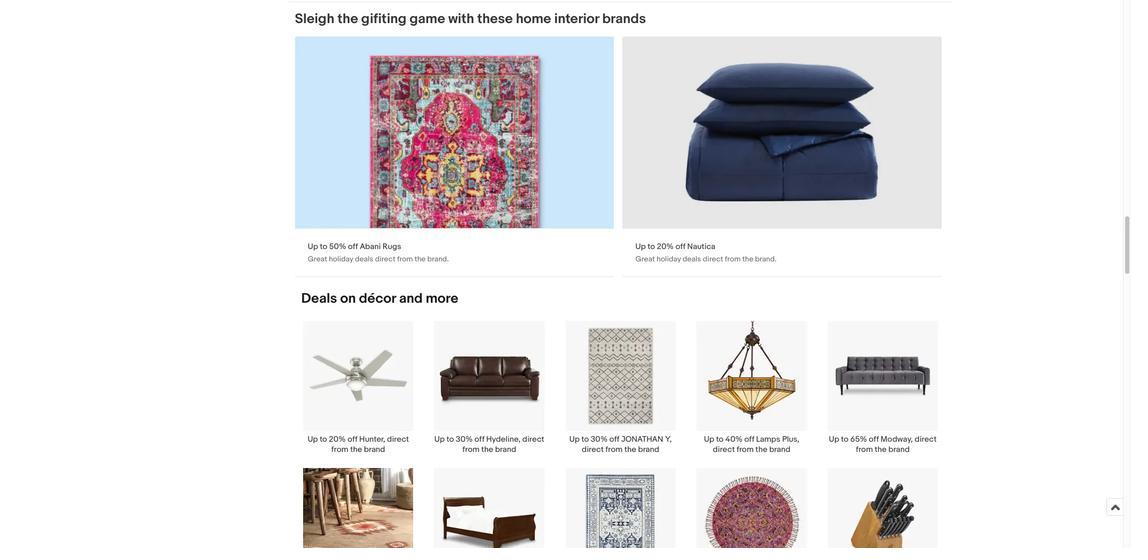 Task type: vqa. For each thing, say whether or not it's contained in the screenshot.
up to 20% off hunter, direct from the brand
yes



Task type: describe. For each thing, give the bounding box(es) containing it.
up to 20% off hunter, direct from the brand
[[308, 434, 409, 455]]

40%
[[726, 434, 743, 444]]

brand for up to 65% off modway, direct from the brand
[[889, 444, 910, 455]]

the inside up to 20% off nautica great holiday deals direct from the brand.
[[743, 254, 754, 263]]

sleigh the gifiting game with these home interior brands
[[295, 11, 646, 27]]

the inside 'up to 50% off abani rugs great holiday deals direct from the brand.'
[[415, 254, 426, 263]]

off for abani
[[348, 241, 358, 252]]

plus,
[[782, 434, 800, 444]]

direct inside up to 20% off nautica great holiday deals direct from the brand.
[[703, 254, 723, 263]]

up to 40% off lamps plus, direct from the brand
[[704, 434, 800, 455]]

off for jonathan
[[610, 434, 620, 444]]

these
[[477, 11, 513, 27]]

more
[[426, 290, 459, 307]]

to for up to 50% off abani rugs great holiday deals direct from the brand.
[[320, 241, 327, 252]]

home
[[516, 11, 551, 27]]

up to 20% off nautica great holiday deals direct from the brand.
[[636, 241, 777, 263]]

65%
[[851, 434, 867, 444]]

off for hunter,
[[348, 434, 358, 444]]

up to 50% off abani rugs great holiday deals direct from the brand.
[[308, 241, 449, 263]]

the inside up to 65% off modway, direct from the brand
[[875, 444, 887, 455]]

off for lamps
[[745, 434, 755, 444]]

to for up to 65% off modway, direct from the brand
[[841, 434, 849, 444]]

deals
[[301, 290, 337, 307]]

off for hydeline,
[[475, 434, 485, 444]]

up for up to 20% off hunter, direct from the brand
[[308, 434, 318, 444]]

off for modway,
[[869, 434, 879, 444]]

to for up to 30% off jonathan y, direct from the brand
[[582, 434, 589, 444]]

30% for from
[[456, 434, 473, 444]]

on
[[340, 290, 356, 307]]

from inside up to 30% off hydeline, direct from the brand
[[463, 444, 480, 455]]

up for up to 30% off hydeline, direct from the brand
[[435, 434, 445, 444]]

hunter,
[[359, 434, 385, 444]]

brand for up to 30% off hydeline, direct from the brand
[[495, 444, 516, 455]]

up for up to 20% off nautica great holiday deals direct from the brand.
[[636, 241, 646, 252]]

great inside 'up to 50% off abani rugs great holiday deals direct from the brand.'
[[308, 254, 327, 263]]

30% for direct
[[591, 434, 608, 444]]

with
[[448, 11, 474, 27]]

the inside up to 20% off hunter, direct from the brand
[[350, 444, 362, 455]]

deals on décor and more
[[301, 290, 459, 307]]

from inside up to 30% off jonathan y, direct from the brand
[[606, 444, 623, 455]]

game
[[410, 11, 445, 27]]

list containing up to 20% off hunter, direct from the brand
[[289, 320, 953, 548]]

jonathan
[[621, 434, 664, 444]]

y,
[[665, 434, 672, 444]]

deals inside up to 20% off nautica great holiday deals direct from the brand.
[[683, 254, 701, 263]]

from inside up to 20% off hunter, direct from the brand
[[332, 444, 349, 455]]

from inside 'up to 50% off abani rugs great holiday deals direct from the brand.'
[[397, 254, 413, 263]]

up to 40% off lamps plus, direct from the brand link
[[686, 320, 818, 455]]

the inside up to 30% off hydeline, direct from the brand
[[482, 444, 493, 455]]

to for up to 20% off nautica great holiday deals direct from the brand.
[[648, 241, 655, 252]]

holiday inside up to 20% off nautica great holiday deals direct from the brand.
[[657, 254, 681, 263]]

modway,
[[881, 434, 913, 444]]

from inside up to 20% off nautica great holiday deals direct from the brand.
[[725, 254, 741, 263]]



Task type: locate. For each thing, give the bounding box(es) containing it.
off inside up to 20% off hunter, direct from the brand
[[348, 434, 358, 444]]

0 horizontal spatial holiday
[[329, 254, 353, 263]]

0 horizontal spatial brand.
[[428, 254, 449, 263]]

great
[[308, 254, 327, 263], [636, 254, 655, 263]]

brands
[[602, 11, 646, 27]]

4 brand from the left
[[770, 444, 791, 455]]

off inside 'up to 40% off lamps plus, direct from the brand'
[[745, 434, 755, 444]]

direct inside up to 30% off hydeline, direct from the brand
[[523, 434, 545, 444]]

1 vertical spatial list
[[289, 320, 953, 548]]

off for nautica
[[676, 241, 686, 252]]

brand inside up to 20% off hunter, direct from the brand
[[364, 444, 385, 455]]

lamps
[[756, 434, 781, 444]]

1 brand from the left
[[364, 444, 385, 455]]

up to 20% off hunter, direct from the brand link
[[293, 320, 424, 455]]

up for up to 30% off jonathan y, direct from the brand
[[569, 434, 580, 444]]

2 brand. from the left
[[755, 254, 777, 263]]

direct left jonathan
[[582, 444, 604, 455]]

up for up to 65% off modway, direct from the brand
[[829, 434, 840, 444]]

off inside 'up to 50% off abani rugs great holiday deals direct from the brand.'
[[348, 241, 358, 252]]

interior
[[554, 11, 599, 27]]

to for up to 20% off hunter, direct from the brand
[[320, 434, 327, 444]]

off right the 50%
[[348, 241, 358, 252]]

1 deals from the left
[[355, 254, 373, 263]]

up to 30% off hydeline, direct from the brand
[[435, 434, 545, 455]]

2 great from the left
[[636, 254, 655, 263]]

0 horizontal spatial great
[[308, 254, 327, 263]]

to inside up to 65% off modway, direct from the brand
[[841, 434, 849, 444]]

2 list from the top
[[289, 320, 953, 548]]

5 brand from the left
[[889, 444, 910, 455]]

up
[[308, 241, 318, 252], [636, 241, 646, 252], [308, 434, 318, 444], [435, 434, 445, 444], [569, 434, 580, 444], [704, 434, 715, 444], [829, 434, 840, 444]]

brand inside up to 30% off jonathan y, direct from the brand
[[638, 444, 660, 455]]

20% left hunter,
[[329, 434, 346, 444]]

off inside up to 65% off modway, direct from the brand
[[869, 434, 879, 444]]

1 horizontal spatial deals
[[683, 254, 701, 263]]

off inside up to 30% off hydeline, direct from the brand
[[475, 434, 485, 444]]

2 deals from the left
[[683, 254, 701, 263]]

to inside up to 30% off jonathan y, direct from the brand
[[582, 434, 589, 444]]

to for up to 40% off lamps plus, direct from the brand
[[716, 434, 724, 444]]

up for up to 40% off lamps plus, direct from the brand
[[704, 434, 715, 444]]

up to 65% off modway, direct from the brand
[[829, 434, 937, 455]]

30%
[[456, 434, 473, 444], [591, 434, 608, 444]]

brand.
[[428, 254, 449, 263], [755, 254, 777, 263]]

direct inside 'up to 40% off lamps plus, direct from the brand'
[[713, 444, 735, 455]]

nautica
[[687, 241, 716, 252]]

to inside up to 20% off hunter, direct from the brand
[[320, 434, 327, 444]]

1 horizontal spatial brand.
[[755, 254, 777, 263]]

up for up to 50% off abani rugs great holiday deals direct from the brand.
[[308, 241, 318, 252]]

direct inside up to 20% off hunter, direct from the brand
[[387, 434, 409, 444]]

up to 30% off hydeline, direct from the brand link
[[424, 320, 555, 455]]

to inside up to 30% off hydeline, direct from the brand
[[447, 434, 454, 444]]

brand inside 'up to 40% off lamps plus, direct from the brand'
[[770, 444, 791, 455]]

deals
[[355, 254, 373, 263], [683, 254, 701, 263]]

up to 65% off modway, direct from the brand link
[[818, 320, 949, 455]]

brand. inside 'up to 50% off abani rugs great holiday deals direct from the brand.'
[[428, 254, 449, 263]]

the
[[338, 11, 358, 27], [415, 254, 426, 263], [743, 254, 754, 263], [350, 444, 362, 455], [482, 444, 493, 455], [625, 444, 637, 455], [756, 444, 768, 455], [875, 444, 887, 455]]

1 horizontal spatial holiday
[[657, 254, 681, 263]]

hydeline,
[[486, 434, 521, 444]]

brand inside up to 65% off modway, direct from the brand
[[889, 444, 910, 455]]

to
[[320, 241, 327, 252], [648, 241, 655, 252], [320, 434, 327, 444], [447, 434, 454, 444], [582, 434, 589, 444], [716, 434, 724, 444], [841, 434, 849, 444]]

rugs
[[383, 241, 401, 252]]

up inside up to 30% off jonathan y, direct from the brand
[[569, 434, 580, 444]]

20% left nautica
[[657, 241, 674, 252]]

deals down nautica
[[683, 254, 701, 263]]

3 brand from the left
[[638, 444, 660, 455]]

None text field
[[295, 36, 614, 276], [623, 36, 942, 276], [295, 36, 614, 276], [623, 36, 942, 276]]

brand for up to 20% off hunter, direct from the brand
[[364, 444, 385, 455]]

2 holiday from the left
[[657, 254, 681, 263]]

off left nautica
[[676, 241, 686, 252]]

up to 30% off jonathan y, direct from the brand link
[[555, 320, 686, 455]]

direct inside up to 65% off modway, direct from the brand
[[915, 434, 937, 444]]

brand. inside up to 20% off nautica great holiday deals direct from the brand.
[[755, 254, 777, 263]]

the inside 'up to 40% off lamps plus, direct from the brand'
[[756, 444, 768, 455]]

deals inside 'up to 50% off abani rugs great holiday deals direct from the brand.'
[[355, 254, 373, 263]]

30% inside up to 30% off hydeline, direct from the brand
[[456, 434, 473, 444]]

up to 30% off jonathan y, direct from the brand
[[569, 434, 672, 455]]

2 30% from the left
[[591, 434, 608, 444]]

20% inside up to 20% off hunter, direct from the brand
[[329, 434, 346, 444]]

direct inside up to 30% off jonathan y, direct from the brand
[[582, 444, 604, 455]]

sleigh
[[295, 11, 335, 27]]

off inside up to 20% off nautica great holiday deals direct from the brand.
[[676, 241, 686, 252]]

1 holiday from the left
[[329, 254, 353, 263]]

off left hunter,
[[348, 434, 358, 444]]

deals down abani
[[355, 254, 373, 263]]

direct down rugs
[[375, 254, 396, 263]]

off left hydeline,
[[475, 434, 485, 444]]

direct left lamps
[[713, 444, 735, 455]]

from inside 'up to 40% off lamps plus, direct from the brand'
[[737, 444, 754, 455]]

off right 65%
[[869, 434, 879, 444]]

up inside up to 65% off modway, direct from the brand
[[829, 434, 840, 444]]

20%
[[657, 241, 674, 252], [329, 434, 346, 444]]

direct right hunter,
[[387, 434, 409, 444]]

direct down nautica
[[703, 254, 723, 263]]

décor
[[359, 290, 396, 307]]

1 list from the top
[[289, 0, 953, 1]]

the inside up to 30% off jonathan y, direct from the brand
[[625, 444, 637, 455]]

1 vertical spatial 20%
[[329, 434, 346, 444]]

up inside up to 20% off nautica great holiday deals direct from the brand.
[[636, 241, 646, 252]]

up inside 'up to 40% off lamps plus, direct from the brand'
[[704, 434, 715, 444]]

0 horizontal spatial 30%
[[456, 434, 473, 444]]

brand
[[364, 444, 385, 455], [495, 444, 516, 455], [638, 444, 660, 455], [770, 444, 791, 455], [889, 444, 910, 455]]

to inside 'up to 50% off abani rugs great holiday deals direct from the brand.'
[[320, 241, 327, 252]]

0 horizontal spatial 20%
[[329, 434, 346, 444]]

direct right hydeline,
[[523, 434, 545, 444]]

great inside up to 20% off nautica great holiday deals direct from the brand.
[[636, 254, 655, 263]]

from
[[397, 254, 413, 263], [725, 254, 741, 263], [332, 444, 349, 455], [463, 444, 480, 455], [606, 444, 623, 455], [737, 444, 754, 455], [856, 444, 873, 455]]

off
[[348, 241, 358, 252], [676, 241, 686, 252], [348, 434, 358, 444], [475, 434, 485, 444], [610, 434, 620, 444], [745, 434, 755, 444], [869, 434, 879, 444]]

abani
[[360, 241, 381, 252]]

direct inside 'up to 50% off abani rugs great holiday deals direct from the brand.'
[[375, 254, 396, 263]]

30% left hydeline,
[[456, 434, 473, 444]]

direct right modway,
[[915, 434, 937, 444]]

to for up to 30% off hydeline, direct from the brand
[[447, 434, 454, 444]]

0 vertical spatial list
[[289, 0, 953, 1]]

50%
[[329, 241, 346, 252]]

up inside 'up to 50% off abani rugs great holiday deals direct from the brand.'
[[308, 241, 318, 252]]

1 brand. from the left
[[428, 254, 449, 263]]

holiday
[[329, 254, 353, 263], [657, 254, 681, 263]]

1 horizontal spatial great
[[636, 254, 655, 263]]

brand inside up to 30% off hydeline, direct from the brand
[[495, 444, 516, 455]]

off left jonathan
[[610, 434, 620, 444]]

and
[[399, 290, 423, 307]]

1 horizontal spatial 20%
[[657, 241, 674, 252]]

20% inside up to 20% off nautica great holiday deals direct from the brand.
[[657, 241, 674, 252]]

gifiting
[[361, 11, 407, 27]]

up inside up to 20% off hunter, direct from the brand
[[308, 434, 318, 444]]

0 horizontal spatial deals
[[355, 254, 373, 263]]

up inside up to 30% off hydeline, direct from the brand
[[435, 434, 445, 444]]

1 30% from the left
[[456, 434, 473, 444]]

to inside 'up to 40% off lamps plus, direct from the brand'
[[716, 434, 724, 444]]

30% inside up to 30% off jonathan y, direct from the brand
[[591, 434, 608, 444]]

holiday inside 'up to 50% off abani rugs great holiday deals direct from the brand.'
[[329, 254, 353, 263]]

30% left jonathan
[[591, 434, 608, 444]]

1 horizontal spatial 30%
[[591, 434, 608, 444]]

2 brand from the left
[[495, 444, 516, 455]]

0 vertical spatial 20%
[[657, 241, 674, 252]]

list
[[289, 0, 953, 1], [289, 320, 953, 548]]

from inside up to 65% off modway, direct from the brand
[[856, 444, 873, 455]]

1 great from the left
[[308, 254, 327, 263]]

direct
[[375, 254, 396, 263], [703, 254, 723, 263], [387, 434, 409, 444], [523, 434, 545, 444], [915, 434, 937, 444], [582, 444, 604, 455], [713, 444, 735, 455]]

20% for from
[[329, 434, 346, 444]]

off inside up to 30% off jonathan y, direct from the brand
[[610, 434, 620, 444]]

to inside up to 20% off nautica great holiday deals direct from the brand.
[[648, 241, 655, 252]]

off right 40%
[[745, 434, 755, 444]]

20% for holiday
[[657, 241, 674, 252]]



